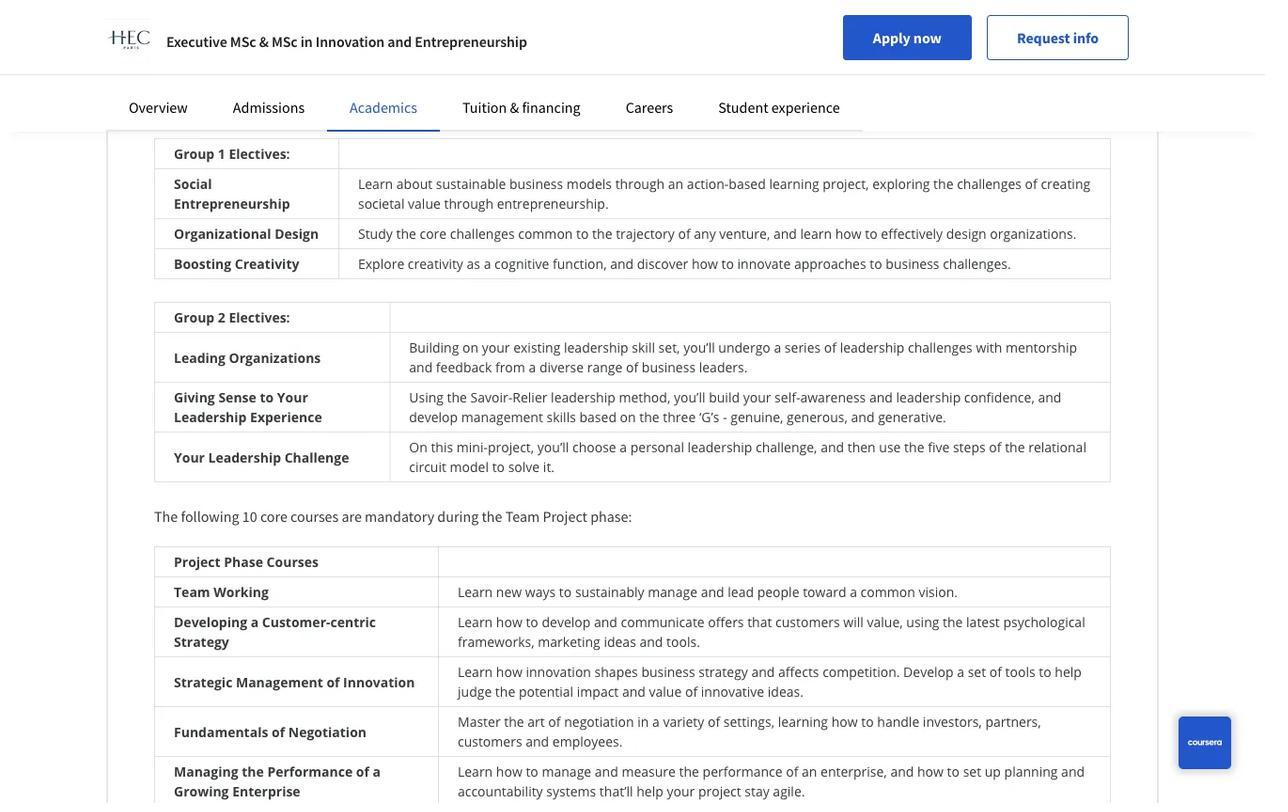 Task type: locate. For each thing, give the bounding box(es) containing it.
business
[[715, 50, 769, 68], [510, 175, 563, 193], [886, 255, 940, 273], [642, 358, 696, 376], [642, 663, 695, 681]]

1 vertical spatial 2
[[218, 308, 226, 326]]

0 vertical spatial common
[[518, 225, 573, 243]]

group left or
[[571, 99, 610, 118]]

using for using the savoir-relier leadership method, you'll build your self-awareness and leadership confidence, and develop management skills based on the three 'g's - genuine, generous, and generative.
[[409, 388, 444, 406]]

a inside managing the performance of a growing enterprise
[[373, 763, 381, 780]]

learn
[[801, 225, 832, 243]]

variety
[[663, 713, 705, 731]]

developing
[[174, 613, 247, 631]]

hec paris logo image
[[106, 19, 151, 64]]

savoir-
[[471, 388, 513, 406]]

how down frameworks,
[[496, 663, 523, 681]]

0 horizontal spatial common
[[518, 225, 573, 243]]

0 horizontal spatial project,
[[488, 438, 534, 456]]

1 vertical spatial electives:
[[229, 308, 290, 326]]

leadership down '-'
[[688, 438, 753, 456]]

0 vertical spatial challenges
[[957, 175, 1022, 193]]

&
[[259, 32, 269, 51], [510, 98, 519, 117]]

organizational design
[[174, 225, 319, 243]]

1 horizontal spatial an
[[802, 763, 817, 780]]

from
[[495, 358, 525, 376]]

an left action-
[[668, 175, 684, 193]]

0 vertical spatial using
[[386, 30, 421, 48]]

how inside learn how to develop and communicate offers that customers will value, using the latest psychological frameworks, marketing ideas and tools.
[[496, 613, 523, 631]]

team down 'solve' at the bottom left of page
[[506, 507, 540, 526]]

develop up this in the bottom left of the page
[[409, 408, 458, 426]]

common up the value,
[[861, 583, 916, 601]]

using inside using quantitative analysis methodology, including probability theory and optimization, you'll advance your understanding of start-up evolution and how to scale business operations.
[[386, 30, 421, 48]]

academics
[[350, 98, 418, 117]]

to inside learn how to develop and communicate offers that customers will value, using the latest psychological frameworks, marketing ideas and tools.
[[526, 613, 539, 631]]

marketing
[[538, 633, 601, 651]]

1 horizontal spatial develop
[[542, 613, 591, 631]]

negotiation
[[288, 723, 367, 740]]

the left elective
[[708, 99, 729, 118]]

0 vertical spatial &
[[259, 32, 269, 51]]

explore
[[358, 255, 405, 273]]

0 horizontal spatial 2
[[218, 308, 226, 326]]

challenges inside learn about sustainable business models through an action-based learning project, exploring the challenges of creating societal value through entrepreneurship.
[[957, 175, 1022, 193]]

leadership down giving sense to your leadership experience
[[208, 448, 281, 466]]

1 vertical spatial on
[[620, 408, 636, 426]]

to up experience
[[260, 388, 274, 406]]

1 horizontal spatial project
[[543, 507, 588, 526]]

1 vertical spatial core
[[420, 225, 447, 243]]

request info
[[1017, 28, 1099, 47]]

0 vertical spatial 1
[[613, 99, 621, 118]]

2 vertical spatial core
[[260, 507, 288, 526]]

1 horizontal spatial msc
[[272, 32, 298, 51]]

genuine,
[[731, 408, 784, 426]]

the right the exploring
[[934, 175, 954, 193]]

up inside using quantitative analysis methodology, including probability theory and optimization, you'll advance your understanding of start-up evolution and how to scale business operations.
[[528, 50, 544, 68]]

0 horizontal spatial on
[[463, 339, 479, 356]]

master
[[458, 713, 501, 731]]

project, left the exploring
[[823, 175, 869, 193]]

1 horizontal spatial choose
[[573, 438, 617, 456]]

how down investors,
[[918, 763, 944, 780]]

to up the "function,"
[[576, 225, 589, 243]]

of down skill
[[626, 358, 639, 376]]

1 vertical spatial learning
[[778, 713, 828, 731]]

2 vertical spatial challenges
[[908, 339, 973, 356]]

trajectory
[[616, 225, 675, 243]]

your inside the using the savoir-relier leadership method, you'll build your self-awareness and leadership confidence, and develop management skills based on the three 'g's - genuine, generous, and generative.
[[743, 388, 771, 406]]

business inside using quantitative analysis methodology, including probability theory and optimization, you'll advance your understanding of start-up evolution and how to scale business operations.
[[715, 50, 769, 68]]

1 vertical spatial customers
[[458, 732, 522, 750]]

using inside the using the savoir-relier leadership method, you'll build your self-awareness and leadership confidence, and develop management skills based on the three 'g's - genuine, generous, and generative.
[[409, 388, 444, 406]]

following
[[181, 507, 239, 526]]

1 vertical spatial leadership
[[208, 448, 281, 466]]

electives:
[[229, 145, 290, 163], [229, 308, 290, 326]]

using up understanding at the left
[[386, 30, 421, 48]]

of right performance
[[356, 763, 369, 780]]

you'll left "advance"
[[924, 30, 955, 48]]

1 horizontal spatial value
[[649, 683, 682, 701]]

strategic management of innovation
[[174, 673, 415, 691]]

it.
[[543, 458, 555, 476]]

1 horizontal spatial project,
[[823, 175, 869, 193]]

set left tools
[[968, 663, 986, 681]]

develop inside the using the savoir-relier leadership method, you'll build your self-awareness and leadership confidence, and develop management skills based on the three 'g's - genuine, generous, and generative.
[[409, 408, 458, 426]]

quantitative
[[424, 30, 497, 48]]

academics link
[[350, 98, 418, 117]]

0 horizontal spatial in
[[301, 32, 313, 51]]

0 vertical spatial customers
[[776, 613, 840, 631]]

of up negotiation
[[327, 673, 340, 691]]

0 horizontal spatial help
[[637, 782, 664, 800]]

choose down understanding at the left
[[405, 99, 450, 118]]

1 horizontal spatial help
[[1055, 663, 1082, 681]]

customers down the master
[[458, 732, 522, 750]]

0 vertical spatial entrepreneurship
[[415, 32, 527, 51]]

set down investors,
[[963, 763, 982, 780]]

now
[[914, 28, 942, 47]]

how up enterprise,
[[832, 713, 858, 731]]

0 horizontal spatial manage
[[542, 763, 592, 780]]

the right the judge
[[495, 683, 516, 701]]

0 vertical spatial develop
[[409, 408, 458, 426]]

management
[[461, 408, 543, 426]]

1 left or
[[613, 99, 621, 118]]

based right skills at the left bottom
[[580, 408, 617, 426]]

value inside learn how innovation shapes business strategy and affects competition. develop a set of tools to help judge the potential impact and value of innovative ideas.
[[649, 683, 682, 701]]

2 electives: from the top
[[229, 308, 290, 326]]

1 horizontal spatial manage
[[648, 583, 698, 601]]

0 vertical spatial help
[[1055, 663, 1082, 681]]

choose down skills at the left bottom
[[573, 438, 617, 456]]

fundamentals of negotiation
[[174, 723, 367, 740]]

leading
[[174, 348, 226, 366]]

1 horizontal spatial up
[[985, 763, 1001, 780]]

start-
[[495, 50, 528, 68]]

impact
[[577, 683, 619, 701]]

your right "advance"
[[1013, 30, 1041, 48]]

innovation up courses, at the top
[[316, 32, 385, 51]]

set inside the learn how to manage and measure the performance of an enterprise, and how to set up planning and accountability systems that'll help your project stay agile.
[[963, 763, 982, 780]]

lead
[[728, 583, 754, 601]]

to left 'solve' at the bottom left of page
[[492, 458, 505, 476]]

& right the up
[[259, 32, 269, 51]]

of inside managing the performance of a growing enterprise
[[356, 763, 369, 780]]

business down the probability
[[715, 50, 769, 68]]

project up team working
[[174, 553, 221, 571]]

learning inside learn about sustainable business models through an action-based learning project, exploring the challenges of creating societal value through entrepreneurship.
[[770, 175, 820, 193]]

0 horizontal spatial msc
[[230, 32, 256, 51]]

you'll inside on this mini-project, you'll choose a personal leadership challenge, and then use the five steps of the relational circuit model to solve it.
[[538, 438, 569, 456]]

strategy
[[699, 663, 748, 681]]

and inside on this mini-project, you'll choose a personal leadership challenge, and then use the five steps of the relational circuit model to solve it.
[[821, 438, 844, 456]]

0 horizontal spatial through
[[444, 195, 494, 213]]

up inside the learn how to manage and measure the performance of an enterprise, and how to set up planning and accountability systems that'll help your project stay agile.
[[985, 763, 1001, 780]]

leadership down the giving
[[174, 408, 247, 426]]

team up developing
[[174, 583, 210, 601]]

learn inside learn how innovation shapes business strategy and affects competition. develop a set of tools to help judge the potential impact and value of innovative ideas.
[[458, 663, 493, 681]]

a inside master the art of negotiation in a variety of settings, learning how to handle investors, partners, customers and employees.
[[653, 713, 660, 731]]

you'll inside building on your existing leadership skill set, you'll undergo a series of leadership challenges with mentorship and feedback from a diverse range of business leaders.
[[684, 339, 715, 356]]

0 vertical spatial through
[[616, 175, 665, 193]]

help down measure
[[637, 782, 664, 800]]

0 horizontal spatial project
[[174, 553, 221, 571]]

of left start-
[[480, 50, 492, 68]]

business inside building on your existing leadership skill set, you'll undergo a series of leadership challenges with mentorship and feedback from a diverse range of business leaders.
[[642, 358, 696, 376]]

help inside the learn how to manage and measure the performance of an enterprise, and how to set up planning and accountability systems that'll help your project stay agile.
[[637, 782, 664, 800]]

& right tuition
[[510, 98, 519, 117]]

0 vertical spatial 2
[[682, 99, 690, 118]]

0 horizontal spatial customers
[[458, 732, 522, 750]]

to inside master the art of negotiation in a variety of settings, learning how to handle investors, partners, customers and employees.
[[862, 713, 874, 731]]

people
[[758, 583, 800, 601]]

of left creating
[[1025, 175, 1038, 193]]

manage up systems
[[542, 763, 592, 780]]

executive
[[166, 32, 227, 51]]

series
[[785, 339, 821, 356]]

up for set
[[985, 763, 1001, 780]]

core right seven
[[282, 99, 310, 118]]

apply now button
[[843, 15, 972, 60]]

leadership up awareness
[[840, 339, 905, 356]]

challenges inside building on your existing leadership skill set, you'll undergo a series of leadership challenges with mentorship and feedback from a diverse range of business leaders.
[[908, 339, 973, 356]]

0 horizontal spatial team
[[174, 583, 210, 601]]

0 vertical spatial based
[[729, 175, 766, 193]]

up left planning
[[985, 763, 1001, 780]]

managing the performance of a growing enterprise
[[174, 763, 381, 800]]

personal
[[631, 438, 685, 456]]

1 vertical spatial manage
[[542, 763, 592, 780]]

apply now
[[873, 28, 942, 47]]

0 horizontal spatial up
[[528, 50, 544, 68]]

1 horizontal spatial through
[[616, 175, 665, 193]]

on
[[409, 438, 428, 456]]

1 horizontal spatial common
[[861, 583, 916, 601]]

project phase courses
[[174, 553, 319, 571]]

the down feedback on the left
[[447, 388, 467, 406]]

effectively
[[881, 225, 943, 243]]

and inside master the art of negotiation in a variety of settings, learning how to handle investors, partners, customers and employees.
[[526, 732, 549, 750]]

and down building
[[409, 358, 433, 376]]

exploring
[[873, 175, 930, 193]]

0 vertical spatial an
[[668, 175, 684, 193]]

will
[[844, 613, 864, 631]]

business down tools.
[[642, 663, 695, 681]]

set,
[[659, 339, 680, 356]]

in inside master the art of negotiation in a variety of settings, learning how to handle investors, partners, customers and employees.
[[638, 713, 649, 731]]

0 horizontal spatial your
[[174, 448, 205, 466]]

0 horizontal spatial choose
[[405, 99, 450, 118]]

0 vertical spatial electives:
[[229, 145, 290, 163]]

learn for learn how to manage and measure the performance of an enterprise, and how to set up planning and accountability systems that'll help your project stay agile.
[[458, 763, 493, 780]]

1 vertical spatial up
[[985, 763, 1001, 780]]

innovation down the centric
[[343, 673, 415, 691]]

any
[[694, 225, 716, 243]]

study the core challenges common to the trajectory of any venture, and learn how to effectively design organizations.
[[358, 225, 1077, 243]]

entrepreneurship up tuition
[[415, 32, 527, 51]]

customer-
[[262, 613, 331, 631]]

0 vertical spatial leadership
[[174, 408, 247, 426]]

discover
[[637, 255, 689, 273]]

circuit
[[409, 458, 447, 476]]

social entrepreneurship
[[174, 175, 290, 213]]

0 horizontal spatial 1
[[218, 145, 226, 163]]

a down existing
[[529, 358, 536, 376]]

the inside learn how innovation shapes business strategy and affects competition. develop a set of tools to help judge the potential impact and value of innovative ideas.
[[495, 683, 516, 701]]

learning down ideas.
[[778, 713, 828, 731]]

you'll up three
[[674, 388, 706, 406]]

on inside building on your existing leadership skill set, you'll undergo a series of leadership challenges with mentorship and feedback from a diverse range of business leaders.
[[463, 339, 479, 356]]

using down feedback on the left
[[409, 388, 444, 406]]

1 vertical spatial help
[[637, 782, 664, 800]]

organizations
[[229, 348, 321, 366]]

1 vertical spatial based
[[580, 408, 617, 426]]

1
[[613, 99, 621, 118], [218, 145, 226, 163]]

1 horizontal spatial 2
[[682, 99, 690, 118]]

managing
[[174, 763, 238, 780]]

and up the "then"
[[851, 408, 875, 426]]

1 horizontal spatial team
[[506, 507, 540, 526]]

learn inside learn about sustainable business models through an action-based learning project, exploring the challenges of creating societal value through entrepreneurship.
[[358, 175, 393, 193]]

learn inside learn how to develop and communicate offers that customers will value, using the latest psychological frameworks, marketing ideas and tools.
[[458, 613, 493, 631]]

admissions link
[[233, 98, 305, 117]]

the left "relational"
[[1005, 438, 1025, 456]]

learn for learn about sustainable business models through an action-based learning project, exploring the challenges of creating societal value through entrepreneurship.
[[358, 175, 393, 193]]

help
[[1055, 663, 1082, 681], [637, 782, 664, 800]]

0 vertical spatial value
[[408, 195, 441, 213]]

0 horizontal spatial entrepreneurship
[[174, 195, 290, 213]]

to left the effectively
[[865, 225, 878, 243]]

potential
[[519, 683, 574, 701]]

challenges up as
[[450, 225, 515, 243]]

relational
[[1029, 438, 1087, 456]]

to inside learn how innovation shapes business strategy and affects competition. develop a set of tools to help judge the potential impact and value of innovative ideas.
[[1039, 663, 1052, 681]]

0 vertical spatial up
[[528, 50, 544, 68]]

an inside learn about sustainable business models through an action-based learning project, exploring the challenges of creating societal value through entrepreneurship.
[[668, 175, 684, 193]]

that'll
[[600, 782, 633, 800]]

project, up 'solve' at the bottom left of page
[[488, 438, 534, 456]]

electives: down seven
[[229, 145, 290, 163]]

learning up learn
[[770, 175, 820, 193]]

1 horizontal spatial based
[[729, 175, 766, 193]]

1 vertical spatial project,
[[488, 438, 534, 456]]

how inside using quantitative analysis methodology, including probability theory and optimization, you'll advance your understanding of start-up evolution and how to scale business operations.
[[635, 50, 661, 68]]

0 vertical spatial on
[[463, 339, 479, 356]]

choose inside on this mini-project, you'll choose a personal leadership challenge, and then use the five steps of the relational circuit model to solve it.
[[573, 438, 617, 456]]

1 horizontal spatial &
[[510, 98, 519, 117]]

1 horizontal spatial in
[[638, 713, 649, 731]]

learn inside the learn how to manage and measure the performance of an enterprise, and how to set up planning and accountability systems that'll help your project stay agile.
[[458, 763, 493, 780]]

solve
[[508, 458, 540, 476]]

fundamentals
[[174, 723, 268, 740]]

value up variety
[[649, 683, 682, 701]]

1 vertical spatial innovation
[[343, 673, 415, 691]]

1 vertical spatial using
[[409, 388, 444, 406]]

core up creativity
[[420, 225, 447, 243]]

business down the effectively
[[886, 255, 940, 273]]

existing
[[514, 339, 561, 356]]

1 vertical spatial develop
[[542, 613, 591, 631]]

of right steps
[[989, 438, 1002, 456]]

social
[[174, 175, 212, 193]]

creating
[[1041, 175, 1091, 193]]

admissions
[[233, 98, 305, 117]]

1 horizontal spatial your
[[277, 388, 308, 406]]

cognitive
[[495, 255, 549, 273]]

ways
[[525, 583, 556, 601]]

1 vertical spatial team
[[174, 583, 210, 601]]

how up frameworks,
[[496, 613, 523, 631]]

0 vertical spatial core
[[282, 99, 310, 118]]

operations
[[245, 40, 319, 58]]

learning
[[770, 175, 820, 193], [778, 713, 828, 731]]

1 vertical spatial set
[[963, 763, 982, 780]]

1 msc from the left
[[230, 32, 256, 51]]

1 horizontal spatial customers
[[776, 613, 840, 631]]

enterprise,
[[821, 763, 887, 780]]

innovation
[[526, 663, 591, 681]]

on down method,
[[620, 408, 636, 426]]

in up courses, at the top
[[301, 32, 313, 51]]

a inside on this mini-project, you'll choose a personal leadership challenge, and then use the five steps of the relational circuit model to solve it.
[[620, 438, 627, 456]]

0 horizontal spatial an
[[668, 175, 684, 193]]

tools
[[1006, 663, 1036, 681]]

customers inside master the art of negotiation in a variety of settings, learning how to handle investors, partners, customers and employees.
[[458, 732, 522, 750]]

1 horizontal spatial on
[[620, 408, 636, 426]]

0 vertical spatial in
[[301, 32, 313, 51]]

0 horizontal spatial based
[[580, 408, 617, 426]]

1 electives: from the top
[[229, 145, 290, 163]]

based up venture,
[[729, 175, 766, 193]]

learn for learn how innovation shapes business strategy and affects competition. develop a set of tools to help judge the potential impact and value of innovative ideas.
[[458, 663, 493, 681]]

model
[[450, 458, 489, 476]]

develop inside learn how to develop and communicate offers that customers will value, using the latest psychological frameworks, marketing ideas and tools.
[[542, 613, 591, 631]]

1 vertical spatial an
[[802, 763, 817, 780]]

with
[[976, 339, 1003, 356]]

your down the giving
[[174, 448, 205, 466]]

of inside learn about sustainable business models through an action-based learning project, exploring the challenges of creating societal value through entrepreneurship.
[[1025, 175, 1038, 193]]

a right performance
[[373, 763, 381, 780]]

the left art
[[504, 713, 524, 731]]

your up experience
[[277, 388, 308, 406]]

the inside learn about sustainable business models through an action-based learning project, exploring the challenges of creating societal value through entrepreneurship.
[[934, 175, 954, 193]]

you'll up it.
[[538, 438, 569, 456]]

0 vertical spatial project,
[[823, 175, 869, 193]]

msc right the up
[[272, 32, 298, 51]]

to inside using quantitative analysis methodology, including probability theory and optimization, you'll advance your understanding of start-up evolution and how to scale business operations.
[[665, 50, 677, 68]]

0 vertical spatial learning
[[770, 175, 820, 193]]

0 horizontal spatial value
[[408, 195, 441, 213]]

0 horizontal spatial develop
[[409, 408, 458, 426]]

1 vertical spatial choose
[[573, 438, 617, 456]]

0 vertical spatial your
[[277, 388, 308, 406]]

using for using quantitative analysis methodology, including probability theory and optimization, you'll advance your understanding of start-up evolution and how to scale business operations.
[[386, 30, 421, 48]]

of inside on this mini-project, you'll choose a personal leadership challenge, and then use the five steps of the relational circuit model to solve it.
[[989, 438, 1002, 456]]

customers down toward on the bottom right of the page
[[776, 613, 840, 631]]

electives: up leading organizations
[[229, 308, 290, 326]]

giving
[[174, 388, 215, 406]]

a down the 'working'
[[251, 613, 259, 631]]

choose
[[405, 99, 450, 118], [573, 438, 617, 456]]

0 vertical spatial team
[[506, 507, 540, 526]]

learn for learn new ways to sustainably manage and lead people toward a common vision.
[[458, 583, 493, 601]]

the up the "function,"
[[592, 225, 613, 243]]

0 vertical spatial innovation
[[316, 32, 385, 51]]

learn up frameworks,
[[458, 613, 493, 631]]

about
[[397, 175, 433, 193]]

your inside the learn how to manage and measure the performance of an enterprise, and how to set up planning and accountability systems that'll help your project stay agile.
[[667, 782, 695, 800]]

team working
[[174, 583, 269, 601]]

growing
[[174, 782, 229, 800]]

alongside
[[154, 99, 216, 118]]

challenges up design
[[957, 175, 1022, 193]]

learn for learn how to develop and communicate offers that customers will value, using the latest psychological frameworks, marketing ideas and tools.
[[458, 613, 493, 631]]

the up the project
[[679, 763, 700, 780]]

2 msc from the left
[[272, 32, 298, 51]]

careers
[[626, 98, 674, 117]]

1 vertical spatial 1
[[218, 145, 226, 163]]



Task type: vqa. For each thing, say whether or not it's contained in the screenshot.
the your inside the the Using the Savoir-Relier leadership method, you'll build your self-awareness and leadership confidence, and develop management skills based on the three 'G's - genuine, generous, and generative.
yes



Task type: describe. For each thing, give the bounding box(es) containing it.
your inside using quantitative analysis methodology, including probability theory and optimization, you'll advance your understanding of start-up evolution and how to scale business operations.
[[1013, 30, 1041, 48]]

shapes
[[595, 663, 638, 681]]

project
[[699, 782, 742, 800]]

courses
[[291, 507, 339, 526]]

innovate
[[738, 255, 791, 273]]

analysis
[[501, 30, 549, 48]]

value,
[[867, 613, 903, 631]]

challenges.
[[943, 255, 1011, 273]]

advance
[[959, 30, 1010, 48]]

phase:
[[591, 507, 632, 526]]

a right as
[[484, 255, 491, 273]]

methodology,
[[553, 30, 638, 48]]

learn about sustainable business models through an action-based learning project, exploring the challenges of creating societal value through entrepreneurship.
[[358, 175, 1091, 213]]

business inside learn about sustainable business models through an action-based learning project, exploring the challenges of creating societal value through entrepreneurship.
[[510, 175, 563, 193]]

theory
[[770, 30, 810, 48]]

group up the leading at the left top of page
[[174, 308, 215, 326]]

of left student
[[693, 99, 705, 118]]

action-
[[687, 175, 729, 193]]

of inside the learn how to manage and measure the performance of an enterprise, and how to set up planning and accountability systems that'll help your project stay agile.
[[786, 763, 799, 780]]

learn new ways to sustainably manage and lead people toward a common vision.
[[458, 583, 958, 601]]

of left negotiation
[[272, 723, 285, 740]]

skills
[[547, 408, 576, 426]]

learning inside master the art of negotiation in a variety of settings, learning how to handle investors, partners, customers and employees.
[[778, 713, 828, 731]]

based inside the using the savoir-relier leadership method, you'll build your self-awareness and leadership confidence, and develop management skills based on the three 'g's - genuine, generous, and generative.
[[580, 408, 617, 426]]

and up that'll
[[595, 763, 618, 780]]

learn how to develop and communicate offers that customers will value, using the latest psychological frameworks, marketing ideas and tools.
[[458, 613, 1086, 651]]

core for courses,
[[282, 99, 310, 118]]

set inside learn how innovation shapes business strategy and affects competition. develop a set of tools to help judge the potential impact and value of innovative ideas.
[[968, 663, 986, 681]]

sustainable
[[436, 175, 506, 193]]

master the art of negotiation in a variety of settings, learning how to handle investors, partners, customers and employees.
[[458, 713, 1042, 750]]

seven
[[243, 99, 279, 118]]

and up ideas
[[594, 613, 618, 631]]

diverse
[[540, 358, 584, 376]]

up
[[223, 40, 242, 58]]

your inside giving sense to your leadership experience
[[277, 388, 308, 406]]

creativity
[[408, 255, 463, 273]]

group up social
[[174, 145, 215, 163]]

settings,
[[724, 713, 775, 731]]

investors,
[[923, 713, 982, 731]]

electives: for group 2 electives:
[[229, 308, 290, 326]]

to right ways
[[559, 583, 572, 601]]

0 vertical spatial manage
[[648, 583, 698, 601]]

to inside on this mini-project, you'll choose a personal leadership challenge, and then use the five steps of the relational circuit model to solve it.
[[492, 458, 505, 476]]

competition.
[[823, 663, 900, 681]]

challenges for learn about sustainable business models through an action-based learning project, exploring the challenges of creating societal value through entrepreneurship.
[[957, 175, 1022, 193]]

the down method,
[[640, 408, 660, 426]]

core for courses
[[260, 507, 288, 526]]

your leadership challenge
[[174, 448, 349, 466]]

tuition & financing
[[463, 98, 581, 117]]

0 horizontal spatial &
[[259, 32, 269, 51]]

self-
[[775, 388, 801, 406]]

the right use
[[905, 438, 925, 456]]

the inside master the art of negotiation in a variety of settings, learning how to handle investors, partners, customers and employees.
[[504, 713, 524, 731]]

either
[[531, 99, 568, 118]]

you'll inside the using the savoir-relier leadership method, you'll build your self-awareness and leadership confidence, and develop management skills based on the three 'g's - genuine, generous, and generative.
[[674, 388, 706, 406]]

and down the shapes
[[622, 683, 646, 701]]

to down study the core challenges common to the trajectory of any venture, and learn how to effectively design organizations.
[[722, 255, 734, 273]]

business inside learn how innovation shapes business strategy and affects competition. develop a set of tools to help judge the potential impact and value of innovative ideas.
[[642, 663, 695, 681]]

of right series
[[824, 339, 837, 356]]

and up ideas.
[[752, 663, 775, 681]]

range
[[587, 358, 623, 376]]

using the savoir-relier leadership method, you'll build your self-awareness and leadership confidence, and develop management skills based on the three 'g's - genuine, generous, and generative.
[[409, 388, 1062, 426]]

how right learn
[[836, 225, 862, 243]]

1 vertical spatial &
[[510, 98, 519, 117]]

1 vertical spatial your
[[174, 448, 205, 466]]

and down trajectory
[[610, 255, 634, 273]]

of left tools
[[990, 663, 1002, 681]]

courses,
[[313, 99, 364, 118]]

and down communicate
[[640, 633, 663, 651]]

value inside learn about sustainable business models through an action-based learning project, exploring the challenges of creating societal value through entrepreneurship.
[[408, 195, 441, 213]]

develop
[[904, 663, 954, 681]]

how up accountability
[[496, 763, 523, 780]]

on this mini-project, you'll choose a personal leadership challenge, and then use the five steps of the relational circuit model to solve it.
[[409, 438, 1087, 476]]

how down any
[[692, 255, 718, 273]]

the left seven
[[219, 99, 240, 118]]

leadership up "range"
[[564, 339, 629, 356]]

leadership up generative.
[[897, 388, 961, 406]]

of right art
[[549, 713, 561, 731]]

latest
[[967, 613, 1000, 631]]

alongside the seven core courses, you'll choose to complete either group 1 or group 2 of the elective courses:
[[154, 99, 836, 118]]

ideas.
[[768, 683, 804, 701]]

1 vertical spatial entrepreneurship
[[174, 195, 290, 213]]

your inside building on your existing leadership skill set, you'll undergo a series of leadership challenges with mentorship and feedback from a diverse range of business leaders.
[[482, 339, 510, 356]]

to left complete
[[453, 99, 466, 118]]

affects
[[779, 663, 819, 681]]

communicate
[[621, 613, 705, 631]]

1 vertical spatial through
[[444, 195, 494, 213]]

of right variety
[[708, 713, 720, 731]]

the inside the learn how to manage and measure the performance of an enterprise, and how to set up planning and accountability systems that'll help your project stay agile.
[[679, 763, 700, 780]]

'g's
[[699, 408, 720, 426]]

the inside learn how to develop and communicate offers that customers will value, using the latest psychological frameworks, marketing ideas and tools.
[[943, 613, 963, 631]]

organizational
[[174, 225, 271, 243]]

and right confidence, at the right of the page
[[1039, 388, 1062, 406]]

approaches
[[794, 255, 867, 273]]

1 vertical spatial challenges
[[450, 225, 515, 243]]

boosting
[[174, 255, 231, 273]]

apply
[[873, 28, 911, 47]]

how inside master the art of negotiation in a variety of settings, learning how to handle investors, partners, customers and employees.
[[832, 713, 858, 731]]

and right enterprise,
[[891, 763, 914, 780]]

project, inside on this mini-project, you'll choose a personal leadership challenge, and then use the five steps of the relational circuit model to solve it.
[[488, 438, 534, 456]]

the right study
[[396, 225, 416, 243]]

elective
[[732, 99, 781, 118]]

a inside developing a customer-centric strategy
[[251, 613, 259, 631]]

an inside the learn how to manage and measure the performance of an enterprise, and how to set up planning and accountability systems that'll help your project stay agile.
[[802, 763, 817, 780]]

working
[[214, 583, 269, 601]]

a right toward on the bottom right of the page
[[850, 583, 857, 601]]

to down investors,
[[947, 763, 960, 780]]

and inside building on your existing leadership skill set, you'll undergo a series of leadership challenges with mentorship and feedback from a diverse range of business leaders.
[[409, 358, 433, 376]]

to right the approaches
[[870, 255, 883, 273]]

electives: for group 1 electives:
[[229, 145, 290, 163]]

enterprise
[[232, 782, 301, 800]]

tuition & financing link
[[463, 98, 581, 117]]

societal
[[358, 195, 405, 213]]

to up accountability
[[526, 763, 539, 780]]

handle
[[878, 713, 920, 731]]

group 2 electives:
[[174, 308, 290, 326]]

and left learn
[[774, 225, 797, 243]]

to inside giving sense to your leadership experience
[[260, 388, 274, 406]]

group right or
[[640, 99, 679, 118]]

overview
[[129, 98, 188, 117]]

building on your existing leadership skill set, you'll undergo a series of leadership challenges with mentorship and feedback from a diverse range of business leaders.
[[409, 339, 1078, 376]]

vision.
[[919, 583, 958, 601]]

1 horizontal spatial entrepreneurship
[[415, 32, 527, 51]]

manage inside the learn how to manage and measure the performance of an enterprise, and how to set up planning and accountability systems that'll help your project stay agile.
[[542, 763, 592, 780]]

generous,
[[787, 408, 848, 426]]

1 vertical spatial common
[[861, 583, 916, 601]]

the right during
[[482, 507, 503, 526]]

of left any
[[678, 225, 691, 243]]

leadership inside on this mini-project, you'll choose a personal leadership challenge, and then use the five steps of the relational circuit model to solve it.
[[688, 438, 753, 456]]

learn how innovation shapes business strategy and affects competition. develop a set of tools to help judge the potential impact and value of innovative ideas.
[[458, 663, 1082, 701]]

offers
[[708, 613, 744, 631]]

this
[[431, 438, 453, 456]]

on inside the using the savoir-relier leadership method, you'll build your self-awareness and leadership confidence, and develop management skills based on the three 'g's - genuine, generous, and generative.
[[620, 408, 636, 426]]

frameworks,
[[458, 633, 535, 651]]

a left series
[[774, 339, 782, 356]]

how inside learn how innovation shapes business strategy and affects competition. develop a set of tools to help judge the potential impact and value of innovative ideas.
[[496, 663, 523, 681]]

and right planning
[[1062, 763, 1085, 780]]

the inside managing the performance of a growing enterprise
[[242, 763, 264, 780]]

of up variety
[[685, 683, 698, 701]]

you'll right courses, at the top
[[367, 99, 402, 118]]

explore creativity as a cognitive function, and discover how to innovate approaches to business challenges.
[[358, 255, 1011, 273]]

of inside using quantitative analysis methodology, including probability theory and optimization, you'll advance your understanding of start-up evolution and how to scale business operations.
[[480, 50, 492, 68]]

scaling
[[174, 40, 220, 58]]

and left quantitative
[[388, 32, 412, 51]]

ideas
[[604, 633, 636, 651]]

and down methodology,
[[608, 50, 632, 68]]

1 vertical spatial project
[[174, 553, 221, 571]]

leaders.
[[699, 358, 748, 376]]

0 vertical spatial project
[[543, 507, 588, 526]]

project, inside learn about sustainable business models through an action-based learning project, exploring the challenges of creating societal value through entrepreneurship.
[[823, 175, 869, 193]]

-
[[723, 408, 727, 426]]

mini-
[[457, 438, 488, 456]]

leadership inside giving sense to your leadership experience
[[174, 408, 247, 426]]

customers inside learn how to develop and communicate offers that customers will value, using the latest psychological frameworks, marketing ideas and tools.
[[776, 613, 840, 631]]

and up operations.
[[813, 30, 837, 48]]

1 horizontal spatial 1
[[613, 99, 621, 118]]

you'll inside using quantitative analysis methodology, including probability theory and optimization, you'll advance your understanding of start-up evolution and how to scale business operations.
[[924, 30, 955, 48]]

a inside learn how innovation shapes business strategy and affects competition. develop a set of tools to help judge the potential impact and value of innovative ideas.
[[957, 663, 965, 681]]

strategic
[[174, 673, 233, 691]]

request info button
[[987, 15, 1129, 60]]

developing a customer-centric strategy
[[174, 613, 376, 651]]

and left lead
[[701, 583, 725, 601]]

leadership up skills at the left bottom
[[551, 388, 616, 406]]

scale
[[681, 50, 711, 68]]

challenge,
[[756, 438, 818, 456]]

five
[[928, 438, 950, 456]]

student
[[719, 98, 769, 117]]

planning
[[1005, 763, 1058, 780]]

management
[[236, 673, 323, 691]]

phase
[[224, 553, 263, 571]]

including
[[641, 30, 697, 48]]

new
[[496, 583, 522, 601]]

up for start-
[[528, 50, 544, 68]]

challenges for building on your existing leadership skill set, you'll undergo a series of leadership challenges with mentorship and feedback from a diverse range of business leaders.
[[908, 339, 973, 356]]

info
[[1073, 28, 1099, 47]]

help inside learn how innovation shapes business strategy and affects competition. develop a set of tools to help judge the potential impact and value of innovative ideas.
[[1055, 663, 1082, 681]]

negotiation
[[564, 713, 634, 731]]

and up generative.
[[870, 388, 893, 406]]

based inside learn about sustainable business models through an action-based learning project, exploring the challenges of creating societal value through entrepreneurship.
[[729, 175, 766, 193]]



